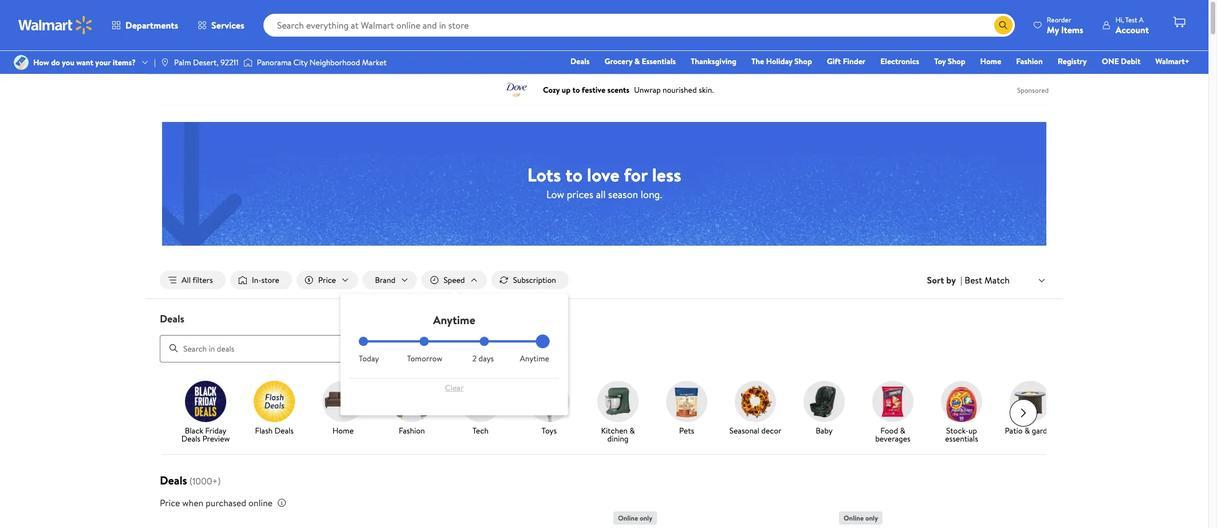 Task type: locate. For each thing, give the bounding box(es) containing it.
garden
[[1032, 425, 1056, 436]]

1 horizontal spatial  image
[[160, 58, 169, 67]]

tech
[[473, 425, 489, 436]]

how fast do you want your order? option group
[[359, 337, 550, 364]]

price right store
[[318, 274, 336, 286]]

home down home image
[[333, 425, 354, 436]]

2 shop from the left
[[948, 56, 966, 67]]

1 horizontal spatial online
[[844, 513, 864, 523]]

home link down clear search field text image
[[975, 55, 1007, 68]]

& for beverages
[[900, 425, 906, 436]]

fashion image
[[391, 381, 433, 422]]

shop
[[795, 56, 812, 67], [948, 56, 966, 67]]

0 horizontal spatial |
[[154, 57, 156, 68]]

| left palm
[[154, 57, 156, 68]]

all
[[596, 187, 606, 201]]

& right grocery
[[635, 56, 640, 67]]

today
[[359, 353, 379, 364]]

 image left palm
[[160, 58, 169, 67]]

0 horizontal spatial home link
[[313, 381, 373, 437]]

1 horizontal spatial fashion
[[1016, 56, 1043, 67]]

palm
[[174, 57, 191, 68]]

baby image
[[804, 381, 845, 422]]

all filters button
[[160, 271, 226, 289]]

 image right 92211
[[243, 57, 252, 68]]

& right dining on the bottom of the page
[[630, 425, 635, 436]]

0 horizontal spatial shop
[[795, 56, 812, 67]]

patio
[[1005, 425, 1023, 436]]

long.
[[641, 187, 662, 201]]

0 vertical spatial home link
[[975, 55, 1007, 68]]

price inside dropdown button
[[318, 274, 336, 286]]

city
[[293, 57, 308, 68]]

0 vertical spatial price
[[318, 274, 336, 286]]

search image
[[169, 344, 178, 353]]

fashion link left clear
[[382, 381, 442, 437]]

2 horizontal spatial  image
[[243, 57, 252, 68]]

legal information image
[[277, 498, 286, 507]]

season
[[608, 187, 638, 201]]

test
[[1126, 15, 1138, 24]]

toy
[[934, 56, 946, 67]]

& for garden
[[1025, 425, 1030, 436]]

& right the food
[[900, 425, 906, 436]]

None radio
[[480, 337, 489, 346]]

grocery & essentials
[[605, 56, 676, 67]]

in-store button
[[230, 271, 292, 289]]

shop right toy
[[948, 56, 966, 67]]

deals up search 'icon'
[[160, 312, 184, 326]]

shop right holiday
[[795, 56, 812, 67]]

1 vertical spatial |
[[961, 274, 963, 286]]

1 horizontal spatial shop
[[948, 56, 966, 67]]

2 online from the left
[[844, 513, 864, 523]]

1 horizontal spatial fashion link
[[1011, 55, 1048, 68]]

home down clear search field text image
[[981, 56, 1002, 67]]

stock-up essentials
[[945, 425, 978, 444]]

kitchen
[[601, 425, 628, 436]]

fashion
[[1016, 56, 1043, 67], [399, 425, 425, 436]]

2
[[472, 353, 477, 364]]

do
[[51, 57, 60, 68]]

patio & garden image
[[1010, 381, 1051, 422]]

0 horizontal spatial only
[[640, 513, 653, 523]]

low
[[546, 187, 564, 201]]

1 vertical spatial fashion
[[399, 425, 425, 436]]

&
[[635, 56, 640, 67], [630, 425, 635, 436], [900, 425, 906, 436], [1025, 425, 1030, 436]]

walmart+
[[1156, 56, 1190, 67]]

deals right the flash
[[275, 425, 294, 436]]

search icon image
[[999, 21, 1008, 30]]

fashion up sponsored
[[1016, 56, 1043, 67]]

None range field
[[359, 340, 550, 343]]

1 horizontal spatial anytime
[[520, 353, 549, 364]]

all
[[182, 274, 191, 286]]

 image left how
[[14, 55, 29, 70]]

purchased
[[206, 496, 246, 509]]

1 only from the left
[[640, 513, 653, 523]]

baby
[[816, 425, 833, 436]]

1 vertical spatial price
[[160, 496, 180, 509]]

0 horizontal spatial fashion
[[399, 425, 425, 436]]

anytime up how fast do you want your order? option group
[[433, 312, 475, 328]]

1 vertical spatial anytime
[[520, 353, 549, 364]]

subscription button
[[491, 271, 569, 289]]

2 only from the left
[[866, 513, 878, 523]]

& for dining
[[630, 425, 635, 436]]

0 vertical spatial home
[[981, 56, 1002, 67]]

0 vertical spatial fashion link
[[1011, 55, 1048, 68]]

1 vertical spatial home link
[[313, 381, 373, 437]]

1 horizontal spatial online only
[[844, 513, 878, 523]]

walmart image
[[18, 16, 93, 34]]

0 horizontal spatial online
[[618, 513, 638, 523]]

black friday deals preview
[[181, 425, 230, 444]]

toys
[[542, 425, 557, 436]]

deals left the preview
[[181, 433, 201, 444]]

only
[[640, 513, 653, 523], [866, 513, 878, 523]]

holiday
[[766, 56, 793, 67]]

0 vertical spatial fashion
[[1016, 56, 1043, 67]]

& inside kitchen & dining
[[630, 425, 635, 436]]

black friday deals image
[[185, 381, 226, 422]]

1 horizontal spatial price
[[318, 274, 336, 286]]

flash
[[255, 425, 273, 436]]

food & beverages image
[[872, 381, 914, 422]]

registry link
[[1053, 55, 1092, 68]]

black
[[185, 425, 203, 436]]

1 horizontal spatial home
[[981, 56, 1002, 67]]

kitchen & dining
[[601, 425, 635, 444]]

1 horizontal spatial only
[[866, 513, 878, 523]]

lots
[[527, 162, 561, 187]]

desert,
[[193, 57, 219, 68]]

& right patio
[[1025, 425, 1030, 436]]

prices
[[567, 187, 594, 201]]

price left when
[[160, 496, 180, 509]]

| right by
[[961, 274, 963, 286]]

subscription
[[513, 274, 556, 286]]

0 horizontal spatial fashion link
[[382, 381, 442, 437]]

services
[[211, 19, 244, 32]]

Search in deals search field
[[160, 335, 506, 362]]

items?
[[113, 57, 136, 68]]

gift finder link
[[822, 55, 871, 68]]

less
[[652, 162, 681, 187]]

match
[[985, 274, 1010, 286]]

 image for how
[[14, 55, 29, 70]]

0 vertical spatial |
[[154, 57, 156, 68]]

up
[[969, 425, 977, 436]]

0 horizontal spatial home
[[333, 425, 354, 436]]

neighborhood
[[310, 57, 360, 68]]

next slide for chipmodulewithimages list image
[[1010, 399, 1037, 427]]

|
[[154, 57, 156, 68], [961, 274, 963, 286]]

92211
[[221, 57, 239, 68]]

anytime down anytime option
[[520, 353, 549, 364]]

best match
[[965, 274, 1010, 286]]

1 horizontal spatial |
[[961, 274, 963, 286]]

how do you want your items?
[[33, 57, 136, 68]]

2 online only from the left
[[844, 513, 878, 523]]

items
[[1061, 23, 1084, 36]]

tech link
[[451, 381, 510, 437]]

online only
[[618, 513, 653, 523], [844, 513, 878, 523]]

anytime
[[433, 312, 475, 328], [520, 353, 549, 364]]

store
[[261, 274, 279, 286]]

sort by |
[[927, 274, 963, 286]]

0 horizontal spatial price
[[160, 496, 180, 509]]

seasonal decor link
[[726, 381, 785, 437]]

tomorrow
[[407, 353, 442, 364]]

Today radio
[[359, 337, 368, 346]]

& inside 'food & beverages'
[[900, 425, 906, 436]]

0 horizontal spatial anytime
[[433, 312, 475, 328]]

0 horizontal spatial  image
[[14, 55, 29, 70]]

anytime inside how fast do you want your order? option group
[[520, 353, 549, 364]]

the holiday shop link
[[746, 55, 817, 68]]

by
[[947, 274, 956, 286]]

brand
[[375, 274, 395, 286]]

price
[[318, 274, 336, 286], [160, 496, 180, 509]]

fashion down fashion "image" at the left of page
[[399, 425, 425, 436]]

0 horizontal spatial online only
[[618, 513, 653, 523]]

fashion link
[[1011, 55, 1048, 68], [382, 381, 442, 437]]

 image for panorama
[[243, 57, 252, 68]]

 image
[[14, 55, 29, 70], [243, 57, 252, 68], [160, 58, 169, 67]]

Deals search field
[[146, 312, 1063, 362]]

flash deals
[[255, 425, 294, 436]]

Walmart Site-Wide search field
[[263, 14, 1015, 37]]

2 days
[[472, 353, 494, 364]]

in-
[[252, 274, 261, 286]]

deals (1000+)
[[160, 472, 221, 488]]

lots to love for less. low prices all season long. image
[[162, 122, 1047, 246]]

home link down today
[[313, 381, 373, 437]]

fashion link up sponsored
[[1011, 55, 1048, 68]]

love
[[587, 162, 620, 187]]

how
[[33, 57, 49, 68]]

gift finder
[[827, 56, 866, 67]]

walmart+ link
[[1151, 55, 1195, 68]]



Task type: vqa. For each thing, say whether or not it's contained in the screenshot.
2-YEAR PLAN - $16.00 option
no



Task type: describe. For each thing, give the bounding box(es) containing it.
seasonal decor image
[[735, 381, 776, 422]]

1 shop from the left
[[795, 56, 812, 67]]

market
[[362, 57, 387, 68]]

& for essentials
[[635, 56, 640, 67]]

| inside sort and filter section element
[[961, 274, 963, 286]]

best
[[965, 274, 983, 286]]

price for price
[[318, 274, 336, 286]]

Tomorrow radio
[[419, 337, 429, 346]]

speed button
[[422, 271, 487, 289]]

deals up when
[[160, 472, 187, 488]]

lots to love for less low prices all season long.
[[527, 162, 681, 201]]

friday
[[205, 425, 226, 436]]

the
[[752, 56, 764, 67]]

sort
[[927, 274, 944, 286]]

Anytime radio
[[541, 337, 550, 346]]

one debit
[[1102, 56, 1141, 67]]

sponsored
[[1017, 85, 1049, 95]]

registry
[[1058, 56, 1087, 67]]

one debit link
[[1097, 55, 1146, 68]]

clear button
[[359, 379, 550, 397]]

stock-up essentials image
[[941, 381, 982, 422]]

flash deals link
[[245, 381, 304, 437]]

my
[[1047, 23, 1059, 36]]

best match button
[[963, 273, 1049, 288]]

preview
[[202, 433, 230, 444]]

0 vertical spatial anytime
[[433, 312, 475, 328]]

pets image
[[666, 381, 707, 422]]

stock-
[[946, 425, 969, 436]]

price button
[[297, 271, 358, 289]]

toys link
[[520, 381, 579, 437]]

kitchen and dining image
[[598, 381, 639, 422]]

home image
[[323, 381, 364, 422]]

deals inside "search box"
[[160, 312, 184, 326]]

kitchen & dining link
[[588, 381, 648, 445]]

tech image
[[460, 381, 501, 422]]

departments
[[125, 19, 178, 32]]

price for price when purchased online
[[160, 496, 180, 509]]

1 online from the left
[[618, 513, 638, 523]]

electronics
[[881, 56, 920, 67]]

departments button
[[102, 11, 188, 39]]

food & beverages
[[875, 425, 911, 444]]

sort and filter section element
[[146, 262, 1063, 299]]

baby link
[[795, 381, 854, 437]]

services button
[[188, 11, 254, 39]]

electronics link
[[875, 55, 925, 68]]

flash deals image
[[254, 381, 295, 422]]

deals inside black friday deals preview
[[181, 433, 201, 444]]

filters
[[193, 274, 213, 286]]

speed
[[444, 274, 465, 286]]

the holiday shop
[[752, 56, 812, 67]]

 image for palm
[[160, 58, 169, 67]]

food
[[881, 425, 898, 436]]

black friday deals preview link
[[176, 381, 235, 445]]

grocery & essentials link
[[600, 55, 681, 68]]

for
[[624, 162, 648, 187]]

seasonal
[[730, 425, 760, 436]]

want
[[76, 57, 93, 68]]

clear
[[445, 382, 464, 394]]

deals link
[[565, 55, 595, 68]]

palm desert, 92211
[[174, 57, 239, 68]]

account
[[1116, 23, 1149, 36]]

deals left grocery
[[571, 56, 590, 67]]

days
[[479, 353, 494, 364]]

1 vertical spatial home
[[333, 425, 354, 436]]

1 online only from the left
[[618, 513, 653, 523]]

toys image
[[529, 381, 570, 422]]

clear search field text image
[[981, 20, 990, 30]]

hi,
[[1116, 15, 1124, 24]]

when
[[182, 496, 204, 509]]

brand button
[[362, 271, 417, 289]]

gift
[[827, 56, 841, 67]]

hi, test a account
[[1116, 15, 1149, 36]]

to
[[566, 162, 583, 187]]

Search search field
[[263, 14, 1015, 37]]

1 horizontal spatial home link
[[975, 55, 1007, 68]]

cart contains 0 items total amount $0.00 image
[[1173, 15, 1186, 29]]

pets link
[[657, 381, 717, 437]]

dining
[[608, 433, 629, 444]]

decor
[[762, 425, 782, 436]]

1 vertical spatial fashion link
[[382, 381, 442, 437]]

toy shop
[[934, 56, 966, 67]]

price when purchased online
[[160, 496, 273, 509]]

reorder my items
[[1047, 15, 1084, 36]]

debit
[[1121, 56, 1141, 67]]

finder
[[843, 56, 866, 67]]

grocery
[[605, 56, 633, 67]]

your
[[95, 57, 111, 68]]

thanksgiving
[[691, 56, 737, 67]]

in-store
[[252, 274, 279, 286]]

pets
[[679, 425, 694, 436]]

all filters
[[182, 274, 213, 286]]



